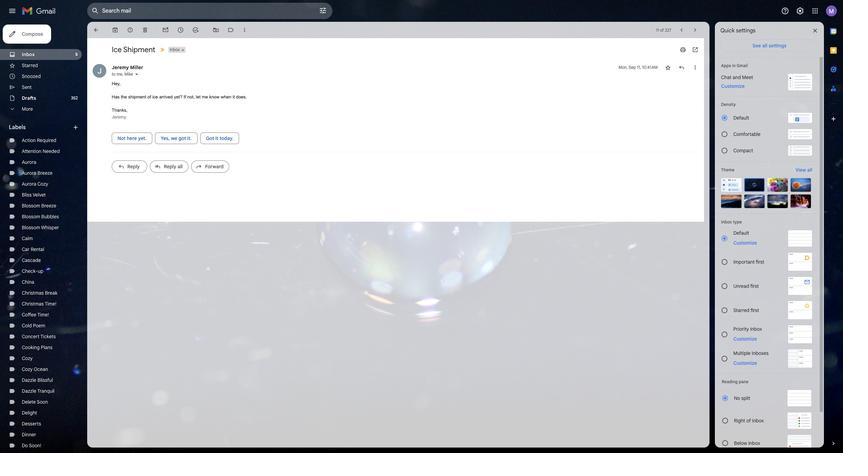 Task type: locate. For each thing, give the bounding box(es) containing it.
check-
[[22, 268, 38, 274]]

yes,
[[161, 135, 170, 141]]

not
[[118, 135, 126, 141]]

customize down priority inbox
[[734, 336, 757, 342]]

1 vertical spatial first
[[751, 283, 759, 289]]

dazzle blissful link
[[22, 377, 53, 383]]

required
[[37, 137, 56, 144]]

1 vertical spatial of
[[148, 94, 151, 100]]

cascade
[[22, 257, 41, 263]]

first
[[756, 259, 765, 265], [751, 283, 759, 289], [751, 307, 760, 313]]

1 horizontal spatial me
[[202, 94, 208, 100]]

no
[[735, 395, 741, 402]]

227
[[665, 27, 672, 33]]

inbox right below
[[749, 440, 761, 447]]

2 vertical spatial first
[[751, 307, 760, 313]]

cozy down cozy link
[[22, 366, 33, 373]]

customize for multiple inboxes
[[734, 360, 757, 366]]

3 blossom from the top
[[22, 225, 40, 231]]

1 dazzle from the top
[[22, 377, 36, 383]]

customize button down "multiple"
[[730, 359, 762, 367]]

starred up priority
[[734, 307, 750, 313]]

all right view on the right top
[[808, 167, 813, 173]]

breeze for blossom breeze
[[41, 203, 56, 209]]

5
[[75, 52, 78, 57]]

got
[[206, 135, 214, 141]]

reply
[[127, 164, 140, 170], [164, 164, 176, 170]]

desserts
[[22, 421, 41, 427]]

unread first
[[734, 283, 759, 289]]

first right unread
[[751, 283, 759, 289]]

labels
[[9, 124, 26, 131]]

dazzle
[[22, 377, 36, 383], [22, 388, 36, 394]]

0 vertical spatial jeremy
[[112, 64, 129, 71]]

got it today. button
[[200, 133, 239, 144]]

customize button up important
[[730, 239, 762, 247]]

starred for starred link
[[22, 62, 38, 69]]

2 reply from the left
[[164, 164, 176, 170]]

starred up snoozed link
[[22, 62, 38, 69]]

right of inbox
[[735, 418, 764, 424]]

blissful
[[38, 377, 53, 383]]

customize button down priority inbox
[[730, 335, 762, 343]]

cascade link
[[22, 257, 41, 263]]

christmas up coffee time! link
[[22, 301, 44, 307]]

2 vertical spatial of
[[747, 418, 751, 424]]

of right 'right'
[[747, 418, 751, 424]]

time!
[[45, 301, 56, 307], [37, 312, 49, 318]]

2 aurora from the top
[[22, 170, 36, 176]]

0 horizontal spatial starred
[[22, 62, 38, 69]]

1 horizontal spatial settings
[[769, 43, 787, 49]]

older image
[[692, 27, 699, 33]]

1 horizontal spatial reply
[[164, 164, 176, 170]]

1 horizontal spatial all
[[763, 43, 768, 49]]

blossom up "calm" link on the left bottom
[[22, 225, 40, 231]]

customize down "multiple"
[[734, 360, 757, 366]]

thanks,
[[112, 108, 128, 113]]

inbox down 'snooze' 'image'
[[170, 47, 180, 52]]

2 vertical spatial blossom
[[22, 225, 40, 231]]

reply link
[[112, 161, 147, 173]]

tranquil
[[37, 388, 55, 394]]

starred inside labels navigation
[[22, 62, 38, 69]]

christmas time!
[[22, 301, 56, 307]]

customize up important
[[734, 240, 757, 246]]

inbox right 'right'
[[753, 418, 764, 424]]

gmail
[[737, 63, 748, 68]]

first up priority inbox
[[751, 307, 760, 313]]

blossom for blossom bubbles
[[22, 214, 40, 220]]

soon
[[37, 399, 48, 405]]

1 vertical spatial starred
[[734, 307, 750, 313]]

aurora
[[22, 159, 36, 165], [22, 170, 36, 176], [22, 181, 36, 187]]

first for important first
[[756, 259, 765, 265]]

car rental
[[22, 246, 44, 253]]

show details image
[[134, 72, 139, 76]]

first for starred first
[[751, 307, 760, 313]]

jeremy
[[112, 64, 129, 71], [112, 114, 126, 119]]

0 horizontal spatial it
[[216, 135, 219, 141]]

1 vertical spatial aurora
[[22, 170, 36, 176]]

reply for reply
[[127, 164, 140, 170]]

all
[[763, 43, 768, 49], [178, 164, 183, 170], [808, 167, 813, 173]]

1 vertical spatial default
[[734, 230, 750, 236]]

customize down and
[[722, 83, 745, 89]]

settings right quick
[[737, 27, 756, 34]]

labels navigation
[[0, 22, 87, 453]]

cozy for cozy ocean
[[22, 366, 33, 373]]

settings inside button
[[769, 43, 787, 49]]

type
[[733, 220, 742, 225]]

theme element
[[722, 167, 735, 173]]

0 vertical spatial christmas
[[22, 290, 44, 296]]

reply down we
[[164, 164, 176, 170]]

3 aurora from the top
[[22, 181, 36, 187]]

1 jeremy from the top
[[112, 64, 129, 71]]

breeze up bubbles
[[41, 203, 56, 209]]

cozy down 'cooking' at the bottom
[[22, 356, 33, 362]]

first for unread first
[[751, 283, 759, 289]]

0 vertical spatial settings
[[737, 27, 756, 34]]

0 vertical spatial inbox
[[753, 418, 764, 424]]

time! for christmas time!
[[45, 301, 56, 307]]

1 vertical spatial cozy
[[22, 356, 33, 362]]

0 vertical spatial aurora
[[22, 159, 36, 165]]

1 vertical spatial settings
[[769, 43, 787, 49]]

all down got on the top left of the page
[[178, 164, 183, 170]]

inbox inside labels navigation
[[22, 51, 35, 58]]

aurora down aurora link
[[22, 170, 36, 176]]

default up comfortable at the top
[[734, 115, 750, 121]]

all inside button
[[808, 167, 813, 173]]

1 vertical spatial it
[[216, 135, 219, 141]]

tickets
[[40, 334, 56, 340]]

10:41 am
[[643, 65, 658, 70]]

first right important
[[756, 259, 765, 265]]

dazzle down cozy ocean link
[[22, 377, 36, 383]]

search mail image
[[89, 5, 102, 17]]

labels heading
[[9, 124, 72, 131]]

0 horizontal spatial reply
[[127, 164, 140, 170]]

inbox
[[170, 47, 180, 52], [22, 51, 35, 58], [722, 220, 732, 225], [751, 326, 763, 332]]

inbox left type
[[722, 220, 732, 225]]

0 vertical spatial blossom
[[22, 203, 40, 209]]

it right 'when'
[[233, 94, 235, 100]]

default down type
[[734, 230, 750, 236]]

delete image
[[142, 27, 149, 33]]

1 blossom from the top
[[22, 203, 40, 209]]

me right to
[[117, 72, 122, 77]]

2 dazzle from the top
[[22, 388, 36, 394]]

got
[[179, 135, 186, 141]]

0 vertical spatial default
[[734, 115, 750, 121]]

2 christmas from the top
[[22, 301, 44, 307]]

breeze up aurora cozy link
[[37, 170, 53, 176]]

labels image
[[228, 27, 235, 33]]

hey,
[[112, 81, 122, 86]]

bubbles
[[41, 214, 59, 220]]

aurora down attention at left top
[[22, 159, 36, 165]]

Search mail text field
[[102, 7, 300, 14]]

multiple
[[734, 350, 751, 356]]

dazzle blissful
[[22, 377, 53, 383]]

0 vertical spatial time!
[[45, 301, 56, 307]]

reading
[[722, 379, 738, 384]]

china link
[[22, 279, 34, 285]]

customize button down and
[[718, 82, 749, 90]]

advanced search options image
[[316, 4, 330, 17]]

time! up poem
[[37, 312, 49, 318]]

dazzle tranquil
[[22, 388, 55, 394]]

time! down "break"
[[45, 301, 56, 307]]

more
[[22, 106, 33, 112]]

blossom down blossom breeze link
[[22, 214, 40, 220]]

concert tickets
[[22, 334, 56, 340]]

aurora up bliss
[[22, 181, 36, 187]]

1 vertical spatial time!
[[37, 312, 49, 318]]

0 horizontal spatial all
[[178, 164, 183, 170]]

newer image
[[679, 27, 685, 33]]

1 aurora from the top
[[22, 159, 36, 165]]

the shipment
[[121, 94, 146, 100]]

forward
[[205, 164, 224, 170]]

drafts link
[[22, 95, 36, 101]]

tab list
[[825, 22, 844, 429]]

do soon!
[[22, 443, 41, 449]]

christmas down china 'link'
[[22, 290, 44, 296]]

2 horizontal spatial all
[[808, 167, 813, 173]]

up
[[38, 268, 43, 274]]

starred for starred first
[[734, 307, 750, 313]]

not here yet.
[[118, 135, 147, 141]]

1 vertical spatial dazzle
[[22, 388, 36, 394]]

1 vertical spatial inbox
[[749, 440, 761, 447]]

1 horizontal spatial starred
[[734, 307, 750, 313]]

snoozed
[[22, 73, 41, 79]]

customize button
[[718, 82, 749, 90], [730, 239, 762, 247], [730, 335, 762, 343], [730, 359, 762, 367]]

11,
[[637, 65, 641, 70]]

in
[[733, 63, 736, 68]]

0 vertical spatial first
[[756, 259, 765, 265]]

all for see
[[763, 43, 768, 49]]

it right got
[[216, 135, 219, 141]]

2 horizontal spatial of
[[747, 418, 751, 424]]

settings right see
[[769, 43, 787, 49]]

of left ice
[[148, 94, 151, 100]]

coffee
[[22, 312, 36, 318]]

dazzle up 'delete'
[[22, 388, 36, 394]]

inbox inside button
[[170, 47, 180, 52]]

aurora breeze link
[[22, 170, 53, 176]]

0 vertical spatial breeze
[[37, 170, 53, 176]]

blossom down bliss velvet link
[[22, 203, 40, 209]]

attention
[[22, 148, 41, 154]]

forward link
[[191, 161, 230, 173]]

2 blossom from the top
[[22, 214, 40, 220]]

of
[[660, 27, 664, 33], [148, 94, 151, 100], [747, 418, 751, 424]]

delete soon link
[[22, 399, 48, 405]]

reading pane
[[722, 379, 749, 384]]

blossom breeze link
[[22, 203, 56, 209]]

dinner
[[22, 432, 36, 438]]

of right 11
[[660, 27, 664, 33]]

customize for priority inbox
[[734, 336, 757, 342]]

0 horizontal spatial me
[[117, 72, 122, 77]]

all right see
[[763, 43, 768, 49]]

back to inbox image
[[93, 27, 100, 33]]

know
[[209, 94, 220, 100]]

2 jeremy from the top
[[112, 114, 126, 119]]

0 vertical spatial dazzle
[[22, 377, 36, 383]]

jeremy down thanks,
[[112, 114, 126, 119]]

None search field
[[87, 3, 333, 19]]

1 vertical spatial blossom
[[22, 214, 40, 220]]

all inside button
[[763, 43, 768, 49]]

dazzle tranquil link
[[22, 388, 55, 394]]

gmail image
[[22, 4, 59, 18]]

1 horizontal spatial it
[[233, 94, 235, 100]]

reply down not here yet.
[[127, 164, 140, 170]]

1 vertical spatial breeze
[[41, 203, 56, 209]]

jeremy miller
[[112, 64, 143, 71]]

delete
[[22, 399, 36, 405]]

cozy up velvet
[[37, 181, 48, 187]]

rental
[[31, 246, 44, 253]]

1 christmas from the top
[[22, 290, 44, 296]]

christmas break link
[[22, 290, 57, 296]]

0 vertical spatial starred
[[22, 62, 38, 69]]

blossom breeze
[[22, 203, 56, 209]]

jeremy up "to me , mike"
[[112, 64, 129, 71]]

cozy ocean
[[22, 366, 48, 373]]

breeze
[[37, 170, 53, 176], [41, 203, 56, 209]]

me right let
[[202, 94, 208, 100]]

compact
[[734, 148, 754, 154]]

2 vertical spatial aurora
[[22, 181, 36, 187]]

0 vertical spatial of
[[660, 27, 664, 33]]

aurora for aurora cozy
[[22, 181, 36, 187]]

2 vertical spatial cozy
[[22, 366, 33, 373]]

cozy
[[37, 181, 48, 187], [22, 356, 33, 362], [22, 366, 33, 373]]

add to tasks image
[[192, 27, 199, 33]]

1 horizontal spatial of
[[660, 27, 664, 33]]

inbox type element
[[722, 220, 813, 225]]

main menu image
[[8, 7, 16, 15]]

1 reply from the left
[[127, 164, 140, 170]]

1 vertical spatial christmas
[[22, 301, 44, 307]]

0 vertical spatial it
[[233, 94, 235, 100]]

yet?
[[174, 94, 182, 100]]

inbox up starred link
[[22, 51, 35, 58]]

1 vertical spatial jeremy
[[112, 114, 126, 119]]

aurora link
[[22, 159, 36, 165]]



Task type: vqa. For each thing, say whether or not it's contained in the screenshot.
the left the This
no



Task type: describe. For each thing, give the bounding box(es) containing it.
inbox for inbox type
[[722, 220, 732, 225]]

all for reply
[[178, 164, 183, 170]]

cold poem link
[[22, 323, 45, 329]]

check-up
[[22, 268, 43, 274]]

aurora for aurora link
[[22, 159, 36, 165]]

1 vertical spatial me
[[202, 94, 208, 100]]

cozy for cozy link
[[22, 356, 33, 362]]

inbox for inbox link
[[22, 51, 35, 58]]

delight link
[[22, 410, 37, 416]]

jeremy inside thanks, jeremy
[[112, 114, 126, 119]]

do soon! link
[[22, 443, 41, 449]]

reply all
[[164, 164, 183, 170]]

below inbox
[[735, 440, 761, 447]]

11 of 227
[[656, 27, 672, 33]]

let
[[196, 94, 201, 100]]

not,
[[187, 94, 195, 100]]

yes, we got it. button
[[155, 133, 198, 144]]

cooking
[[22, 345, 40, 351]]

not starred image
[[665, 64, 672, 71]]

quick settings element
[[721, 27, 756, 40]]

mon, sep 11, 10:41 am
[[619, 65, 658, 70]]

yet.
[[138, 135, 147, 141]]

blossom bubbles link
[[22, 214, 59, 220]]

bliss
[[22, 192, 32, 198]]

of for right
[[747, 418, 751, 424]]

view
[[796, 167, 807, 173]]

it inside button
[[216, 135, 219, 141]]

we
[[171, 135, 177, 141]]

got it today.
[[206, 135, 234, 141]]

christmas for christmas time!
[[22, 301, 44, 307]]

blossom for blossom breeze
[[22, 203, 40, 209]]

reading pane element
[[722, 379, 812, 384]]

snooze image
[[177, 27, 184, 33]]

aurora cozy link
[[22, 181, 48, 187]]

customize button for multiple inboxes
[[730, 359, 762, 367]]

christmas for christmas break
[[22, 290, 44, 296]]

breeze for aurora breeze
[[37, 170, 53, 176]]

cozy link
[[22, 356, 33, 362]]

starred link
[[22, 62, 38, 69]]

here
[[127, 135, 137, 141]]

concert
[[22, 334, 39, 340]]

customize inside "chat and meet customize"
[[722, 83, 745, 89]]

aurora for aurora breeze
[[22, 170, 36, 176]]

does.
[[236, 94, 247, 100]]

christmas time! link
[[22, 301, 56, 307]]

support image
[[782, 7, 790, 15]]

today.
[[220, 135, 234, 141]]

blossom for blossom whisper
[[22, 225, 40, 231]]

arrived
[[159, 94, 173, 100]]

display density element
[[722, 102, 813, 107]]

drafts
[[22, 95, 36, 101]]

time! for coffee time!
[[37, 312, 49, 318]]

see all settings
[[753, 43, 787, 49]]

customize button for default
[[730, 239, 762, 247]]

aurora cozy
[[22, 181, 48, 187]]

car rental link
[[22, 246, 44, 253]]

soon!
[[29, 443, 41, 449]]

view all button
[[792, 166, 817, 174]]

no split
[[735, 395, 751, 402]]

theme
[[722, 167, 735, 172]]

mon,
[[619, 65, 628, 70]]

blossom whisper
[[22, 225, 59, 231]]

ocean
[[34, 366, 48, 373]]

Not starred checkbox
[[665, 64, 672, 71]]

yes, we got it.
[[161, 135, 192, 141]]

cold poem
[[22, 323, 45, 329]]

report spam image
[[127, 27, 134, 33]]

desserts link
[[22, 421, 41, 427]]

to me , mike
[[112, 72, 133, 77]]

inbox link
[[22, 51, 35, 58]]

attention needed
[[22, 148, 60, 154]]

blossom whisper link
[[22, 225, 59, 231]]

calm
[[22, 236, 33, 242]]

all for view
[[808, 167, 813, 173]]

plans
[[41, 345, 52, 351]]

inbox button
[[168, 47, 181, 53]]

customize for default
[[734, 240, 757, 246]]

shipment
[[123, 45, 155, 54]]

action required link
[[22, 137, 56, 144]]

cold
[[22, 323, 32, 329]]

coffee time!
[[22, 312, 49, 318]]

density
[[722, 102, 736, 107]]

0 vertical spatial cozy
[[37, 181, 48, 187]]

sent
[[22, 84, 32, 90]]

mon, sep 11, 10:41 am cell
[[619, 64, 658, 71]]

of for 11
[[660, 27, 664, 33]]

customize button for priority inbox
[[730, 335, 762, 343]]

meet
[[743, 74, 754, 80]]

inbox right priority
[[751, 326, 763, 332]]

cooking plans link
[[22, 345, 52, 351]]

velvet
[[33, 192, 46, 198]]

below
[[735, 440, 748, 447]]

dinner link
[[22, 432, 36, 438]]

whisper
[[41, 225, 59, 231]]

split
[[742, 395, 751, 402]]

inbox for inbox button
[[170, 47, 180, 52]]

cozy ocean link
[[22, 366, 48, 373]]

it.
[[187, 135, 192, 141]]

attention needed link
[[22, 148, 60, 154]]

break
[[45, 290, 57, 296]]

11
[[656, 27, 659, 33]]

check-up link
[[22, 268, 43, 274]]

archive image
[[112, 27, 119, 33]]

customize button for chat and meet
[[718, 82, 749, 90]]

settings image
[[797, 7, 805, 15]]

move to image
[[213, 27, 220, 33]]

action required
[[22, 137, 56, 144]]

inboxes
[[752, 350, 769, 356]]

see all settings button
[[721, 40, 819, 52]]

miller
[[130, 64, 143, 71]]

ice
[[152, 94, 158, 100]]

has the shipment of ice arrived yet? if not, let me know when it does.
[[112, 94, 248, 100]]

1 default from the top
[[734, 115, 750, 121]]

dazzle for dazzle blissful
[[22, 377, 36, 383]]

christmas break
[[22, 290, 57, 296]]

reply for reply all
[[164, 164, 176, 170]]

quick settings
[[721, 27, 756, 34]]

0 horizontal spatial settings
[[737, 27, 756, 34]]

0 horizontal spatial of
[[148, 94, 151, 100]]

chat and meet customize
[[722, 74, 754, 89]]

more image
[[241, 27, 248, 33]]

2 default from the top
[[734, 230, 750, 236]]

dazzle for dazzle tranquil
[[22, 388, 36, 394]]

china
[[22, 279, 34, 285]]

right
[[735, 418, 746, 424]]

comfortable
[[734, 131, 761, 137]]

0 vertical spatial me
[[117, 72, 122, 77]]

car
[[22, 246, 30, 253]]



